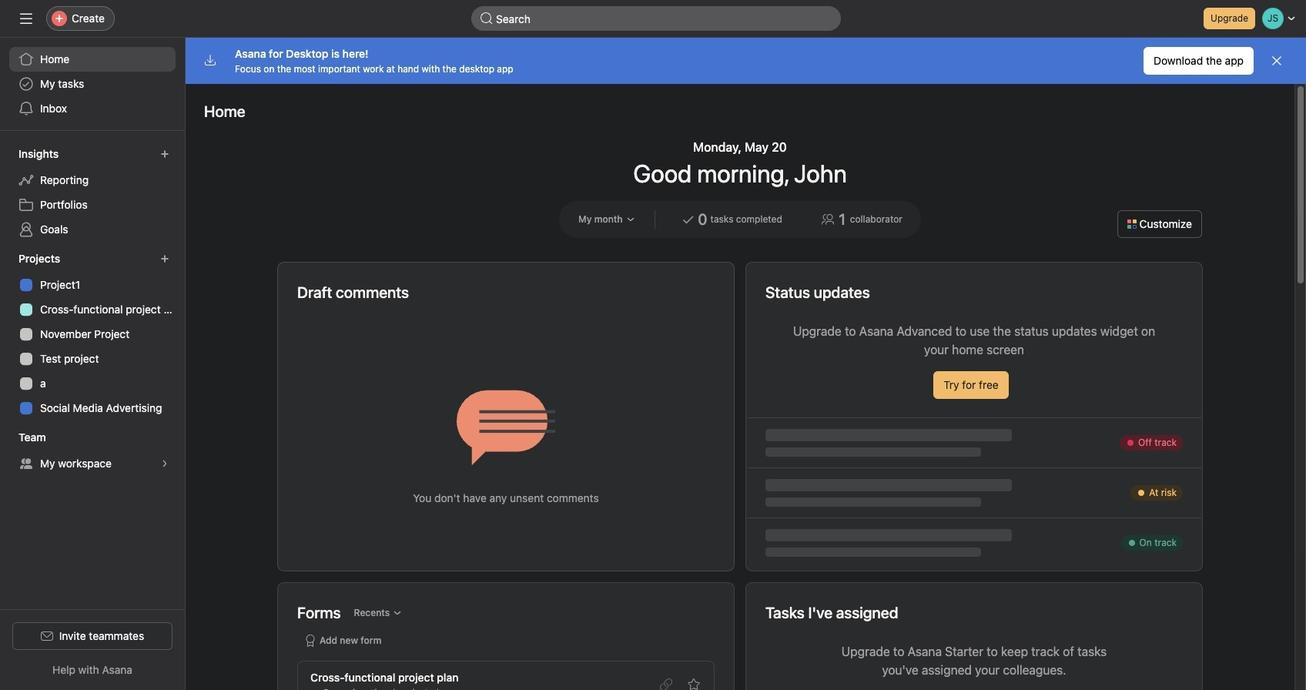 Task type: describe. For each thing, give the bounding box(es) containing it.
hide sidebar image
[[20, 12, 32, 25]]

add to favorites image
[[688, 679, 700, 690]]

global element
[[0, 38, 185, 130]]

projects element
[[0, 245, 185, 424]]

Search tasks, projects, and more text field
[[471, 6, 841, 31]]

new project or portfolio image
[[160, 254, 169, 263]]

copy form link image
[[660, 679, 673, 690]]



Task type: vqa. For each thing, say whether or not it's contained in the screenshot.
New project or portfolio icon
yes



Task type: locate. For each thing, give the bounding box(es) containing it.
teams element
[[0, 424, 185, 479]]

prominent image
[[481, 12, 493, 25]]

insights element
[[0, 140, 185, 245]]

None field
[[471, 6, 841, 31]]

dismiss image
[[1271, 55, 1283, 67]]

new insights image
[[160, 149, 169, 159]]

see details, my workspace image
[[160, 459, 169, 468]]



